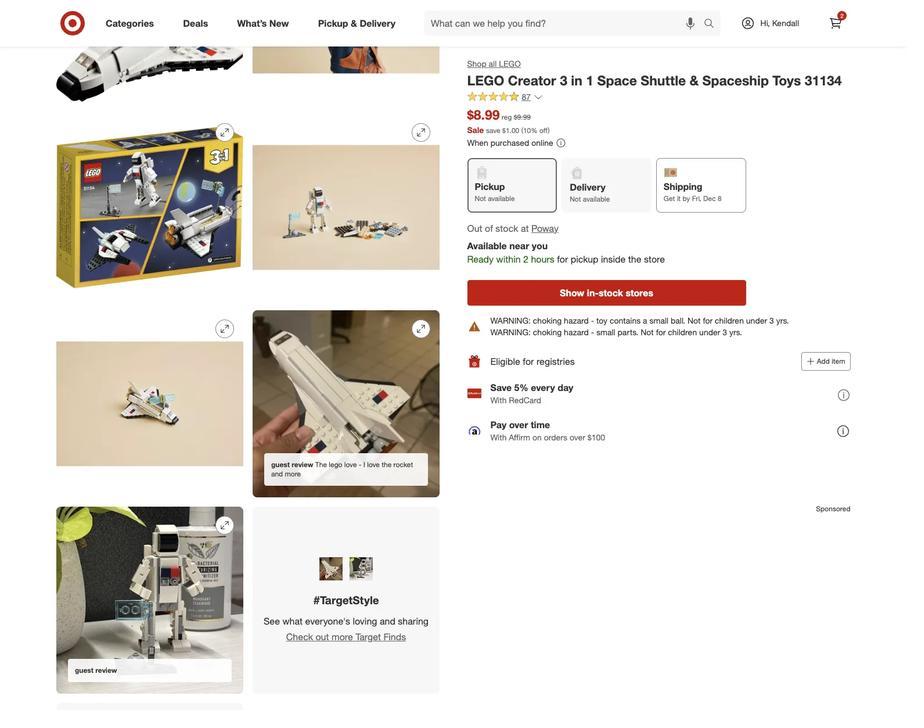 Task type: locate. For each thing, give the bounding box(es) containing it.
warning:
[[491, 316, 531, 326], [491, 327, 531, 337]]

dec
[[704, 194, 717, 203]]

save 5% every day with redcard
[[491, 382, 574, 405]]

pickup
[[318, 17, 348, 29], [475, 181, 506, 193]]

2 horizontal spatial 3
[[770, 316, 775, 326]]

lego right all
[[500, 59, 522, 69]]

rocket
[[394, 460, 413, 469]]

small down toy at right
[[597, 327, 616, 337]]

the left rocket
[[382, 460, 392, 469]]

available for pickup
[[489, 194, 516, 203]]

1 vertical spatial delivery
[[571, 182, 606, 193]]

what's new
[[237, 17, 289, 29]]

1 hazard from the top
[[565, 316, 590, 326]]

the lego love - i love the rocket and more
[[271, 460, 413, 478]]

0 vertical spatial the
[[629, 254, 642, 265]]

shipping
[[665, 181, 703, 193]]

not inside delivery not available
[[571, 195, 582, 204]]

the
[[629, 254, 642, 265], [382, 460, 392, 469]]

not down the a on the right top
[[641, 327, 655, 337]]

1 vertical spatial review
[[95, 666, 117, 675]]

hazard
[[565, 316, 590, 326], [565, 327, 590, 337]]

(
[[522, 126, 524, 135]]

1 horizontal spatial &
[[690, 72, 700, 88]]

1 vertical spatial small
[[597, 327, 616, 337]]

2 right kendall
[[841, 12, 844, 19]]

available inside pickup not available
[[489, 194, 516, 203]]

children right ball.
[[716, 316, 745, 326]]

- left toy at right
[[592, 316, 595, 326]]

get
[[665, 194, 676, 203]]

lego
[[500, 59, 522, 69], [468, 72, 505, 88]]

near
[[510, 240, 530, 252]]

0 vertical spatial guest review
[[271, 460, 314, 469]]

for right 'hours' on the top
[[558, 254, 569, 265]]

0 vertical spatial review
[[292, 460, 314, 469]]

$
[[503, 126, 506, 135]]

available
[[489, 194, 516, 203], [584, 195, 611, 204]]

more
[[285, 470, 301, 478], [332, 631, 353, 643]]

redcard
[[510, 395, 542, 405]]

at
[[522, 222, 530, 234]]

0 vertical spatial stock
[[496, 222, 519, 234]]

#targetstyle preview 2 image
[[350, 557, 373, 581]]

for right eligible
[[524, 355, 535, 367]]

small
[[650, 316, 669, 326], [597, 327, 616, 337]]

more inside see what everyone's loving and sharing check out more target finds
[[332, 631, 353, 643]]

0 horizontal spatial &
[[351, 17, 357, 29]]

0 horizontal spatial available
[[489, 194, 516, 203]]

choking
[[534, 316, 562, 326], [534, 327, 562, 337]]

day
[[558, 382, 574, 393]]

under
[[747, 316, 768, 326], [700, 327, 721, 337]]

0 horizontal spatial pickup
[[318, 17, 348, 29]]

hazard up registries
[[565, 327, 590, 337]]

1 vertical spatial the
[[382, 460, 392, 469]]

stock
[[496, 222, 519, 234], [599, 287, 624, 299]]

new
[[270, 17, 289, 29]]

pickup not available
[[475, 181, 516, 203]]

photo from guest review, 8 of 11 image
[[253, 310, 440, 498]]

1 vertical spatial hazard
[[565, 327, 590, 337]]

- left i
[[359, 460, 362, 469]]

0 vertical spatial guest
[[271, 460, 290, 469]]

stock left at
[[496, 222, 519, 234]]

1 with from the top
[[491, 395, 507, 405]]

over up affirm
[[510, 419, 529, 430]]

photo from guest review, 9 of 11 image
[[56, 507, 244, 694]]

1 vertical spatial 3
[[770, 316, 775, 326]]

- for small
[[592, 316, 595, 326]]

stock inside button
[[599, 287, 624, 299]]

2 down near
[[524, 254, 529, 265]]

0 vertical spatial more
[[285, 470, 301, 478]]

love left i
[[345, 460, 357, 469]]

choking down 'show'
[[534, 316, 562, 326]]

kendall
[[773, 18, 800, 28]]

shop all lego lego creator 3 in 1 space shuttle & spaceship toys 31134
[[468, 59, 843, 88]]

categories link
[[96, 10, 169, 36]]

0 horizontal spatial guest
[[75, 666, 94, 675]]

add item button
[[802, 352, 851, 371]]

0 horizontal spatial stock
[[496, 222, 519, 234]]

available inside delivery not available
[[584, 195, 611, 204]]

hours
[[532, 254, 555, 265]]

finds
[[384, 631, 406, 643]]

0 vertical spatial and
[[271, 470, 283, 478]]

2 with from the top
[[491, 432, 507, 442]]

small right the a on the right top
[[650, 316, 669, 326]]

over left $100
[[570, 432, 586, 442]]

1 vertical spatial under
[[700, 327, 721, 337]]

0 horizontal spatial and
[[271, 470, 283, 478]]

- left parts.
[[592, 327, 595, 337]]

1 vertical spatial over
[[570, 432, 586, 442]]

choking up registries
[[534, 327, 562, 337]]

not up the out
[[475, 194, 487, 203]]

0 vertical spatial yrs.
[[777, 316, 790, 326]]

lego down all
[[468, 72, 505, 88]]

0 vertical spatial warning:
[[491, 316, 531, 326]]

stock left stores
[[599, 287, 624, 299]]

1 vertical spatial with
[[491, 432, 507, 442]]

0 horizontal spatial delivery
[[360, 17, 396, 29]]

love right i
[[367, 460, 380, 469]]

1 vertical spatial pickup
[[475, 181, 506, 193]]

for right parts.
[[657, 327, 667, 337]]

0 horizontal spatial the
[[382, 460, 392, 469]]

item
[[833, 357, 846, 366]]

0 horizontal spatial more
[[285, 470, 301, 478]]

0 horizontal spatial review
[[95, 666, 117, 675]]

when purchased online
[[468, 137, 554, 147]]

1 vertical spatial choking
[[534, 327, 562, 337]]

1 horizontal spatial 2
[[841, 12, 844, 19]]

1 vertical spatial more
[[332, 631, 353, 643]]

0 horizontal spatial 3
[[561, 72, 568, 88]]

1 horizontal spatial delivery
[[571, 182, 606, 193]]

0 vertical spatial 2
[[841, 12, 844, 19]]

and
[[271, 470, 283, 478], [380, 615, 396, 627]]

0 vertical spatial pickup
[[318, 17, 348, 29]]

1 vertical spatial stock
[[599, 287, 624, 299]]

save
[[491, 382, 512, 393]]

1 horizontal spatial stock
[[599, 287, 624, 299]]

with inside save 5% every day with redcard
[[491, 395, 507, 405]]

0 horizontal spatial yrs.
[[730, 327, 743, 337]]

1 horizontal spatial pickup
[[475, 181, 506, 193]]

children down ball.
[[669, 327, 698, 337]]

0 horizontal spatial 2
[[524, 254, 529, 265]]

0 horizontal spatial over
[[510, 419, 529, 430]]

1 vertical spatial 2
[[524, 254, 529, 265]]

3 inside shop all lego lego creator 3 in 1 space shuttle & spaceship toys 31134
[[561, 72, 568, 88]]

1 vertical spatial &
[[690, 72, 700, 88]]

1 vertical spatial yrs.
[[730, 327, 743, 337]]

with down save
[[491, 395, 507, 405]]

1 horizontal spatial more
[[332, 631, 353, 643]]

0 vertical spatial 3
[[561, 72, 568, 88]]

1 horizontal spatial over
[[570, 432, 586, 442]]

1 horizontal spatial available
[[584, 195, 611, 204]]

1 horizontal spatial yrs.
[[777, 316, 790, 326]]

0 horizontal spatial guest review
[[75, 666, 117, 675]]

0 vertical spatial lego
[[500, 59, 522, 69]]

hi, kendall
[[761, 18, 800, 28]]

1 horizontal spatial guest review
[[271, 460, 314, 469]]

0 vertical spatial under
[[747, 316, 768, 326]]

not right ball.
[[688, 316, 702, 326]]

with down pay
[[491, 432, 507, 442]]

1 horizontal spatial the
[[629, 254, 642, 265]]

0 vertical spatial with
[[491, 395, 507, 405]]

on
[[533, 432, 542, 442]]

categories
[[106, 17, 154, 29]]

fri,
[[693, 194, 702, 203]]

pay
[[491, 419, 507, 430]]

1 horizontal spatial small
[[650, 316, 669, 326]]

1 choking from the top
[[534, 316, 562, 326]]

1 horizontal spatial love
[[367, 460, 380, 469]]

pickup inside pickup & delivery link
[[318, 17, 348, 29]]

spaceship
[[703, 72, 770, 88]]

0 vertical spatial hazard
[[565, 316, 590, 326]]

- for rocket
[[359, 460, 362, 469]]

0 vertical spatial over
[[510, 419, 529, 430]]

pickup inside pickup not available
[[475, 181, 506, 193]]

lego creator 3 in 1 space shuttle &#38; spaceship toys 31134, 4 of 11 image
[[253, 0, 440, 105]]

- inside 'the lego love - i love the rocket and more'
[[359, 460, 362, 469]]

pickup right new
[[318, 17, 348, 29]]

2 inside available near you ready within 2 hours for pickup inside the store
[[524, 254, 529, 265]]

1 vertical spatial warning:
[[491, 327, 531, 337]]

pickup up of
[[475, 181, 506, 193]]

delivery
[[360, 17, 396, 29], [571, 182, 606, 193]]

not up available near you ready within 2 hours for pickup inside the store
[[571, 195, 582, 204]]

1 vertical spatial children
[[669, 327, 698, 337]]

space
[[598, 72, 638, 88]]

2 hazard from the top
[[565, 327, 590, 337]]

children
[[716, 316, 745, 326], [669, 327, 698, 337]]

0 horizontal spatial love
[[345, 460, 357, 469]]

online
[[532, 137, 554, 147]]

0 vertical spatial &
[[351, 17, 357, 29]]

0 vertical spatial children
[[716, 316, 745, 326]]

add item
[[818, 357, 846, 366]]

guest review
[[271, 460, 314, 469], [75, 666, 117, 675]]

1 vertical spatial and
[[380, 615, 396, 627]]

hazard left toy at right
[[565, 316, 590, 326]]

1 horizontal spatial and
[[380, 615, 396, 627]]

pickup & delivery
[[318, 17, 396, 29]]

2 inside 'link'
[[841, 12, 844, 19]]

every
[[532, 382, 556, 393]]

save
[[487, 126, 501, 135]]

pay over time with affirm on orders over $100
[[491, 419, 606, 442]]

lego creator 3 in 1 space shuttle &#38; spaceship toys 31134, 5 of 11 image
[[56, 114, 244, 301]]

2 vertical spatial -
[[359, 460, 362, 469]]

eligible for registries
[[491, 355, 576, 367]]

0 vertical spatial choking
[[534, 316, 562, 326]]

lego creator 3 in 1 space shuttle &#38; spaceship toys 31134, 7 of 11 image
[[56, 310, 244, 498]]

the left store
[[629, 254, 642, 265]]

with
[[491, 395, 507, 405], [491, 432, 507, 442]]

0 vertical spatial -
[[592, 316, 595, 326]]

and inside 'the lego love - i love the rocket and more'
[[271, 470, 283, 478]]

lego creator 3 in 1 space shuttle &#38; spaceship toys 31134, 6 of 11 image
[[253, 114, 440, 301]]

0 vertical spatial delivery
[[360, 17, 396, 29]]

2 vertical spatial 3
[[724, 327, 728, 337]]



Task type: describe. For each thing, give the bounding box(es) containing it.
pickup for &
[[318, 17, 348, 29]]

1 horizontal spatial guest
[[271, 460, 290, 469]]

of
[[486, 222, 494, 234]]

everyone's
[[305, 615, 350, 627]]

sponsored
[[817, 505, 851, 513]]

31134
[[806, 72, 843, 88]]

a
[[644, 316, 648, 326]]

ready
[[468, 254, 494, 265]]

1 horizontal spatial children
[[716, 316, 745, 326]]

for right ball.
[[704, 316, 713, 326]]

check out more target finds link
[[264, 630, 429, 644]]

orders
[[545, 432, 568, 442]]

2 warning: from the top
[[491, 327, 531, 337]]

the inside available near you ready within 2 hours for pickup inside the store
[[629, 254, 642, 265]]

lego
[[329, 460, 343, 469]]

87
[[523, 92, 532, 102]]

delivery not available
[[571, 182, 611, 204]]

sharing
[[398, 615, 429, 627]]

parts.
[[618, 327, 639, 337]]

out
[[316, 631, 329, 643]]

store
[[645, 254, 666, 265]]

stock for in-
[[599, 287, 624, 299]]

by
[[683, 194, 691, 203]]

1 vertical spatial lego
[[468, 72, 505, 88]]

& inside shop all lego lego creator 3 in 1 space shuttle & spaceship toys 31134
[[690, 72, 700, 88]]

$8.99 reg $9.99 sale save $ 1.00 ( 10 % off )
[[468, 106, 550, 135]]

shipping get it by fri, dec 8
[[665, 181, 723, 203]]

eligible
[[491, 355, 521, 367]]

shop
[[468, 59, 487, 69]]

creator
[[509, 72, 557, 88]]

poway
[[532, 222, 559, 234]]

0 horizontal spatial small
[[597, 327, 616, 337]]

it
[[678, 194, 682, 203]]

2 love from the left
[[367, 460, 380, 469]]

1 vertical spatial guest review
[[75, 666, 117, 675]]

10
[[524, 126, 532, 135]]

you
[[533, 240, 549, 252]]

i
[[364, 460, 366, 469]]

1 vertical spatial -
[[592, 327, 595, 337]]

lego creator 3 in 1 space shuttle &#38; spaceship toys 31134, 3 of 11 image
[[56, 0, 244, 105]]

1
[[587, 72, 594, 88]]

#targetstyle
[[313, 593, 379, 607]]

time
[[531, 419, 551, 430]]

target
[[356, 631, 381, 643]]

out
[[468, 222, 483, 234]]

with inside the pay over time with affirm on orders over $100
[[491, 432, 507, 442]]

reg
[[502, 113, 513, 121]]

0 vertical spatial small
[[650, 316, 669, 326]]

ball.
[[672, 316, 686, 326]]

when
[[468, 137, 489, 147]]

what's
[[237, 17, 267, 29]]

0 horizontal spatial under
[[700, 327, 721, 337]]

$9.99
[[514, 113, 531, 121]]

hi,
[[761, 18, 771, 28]]

1 horizontal spatial under
[[747, 316, 768, 326]]

contains
[[611, 316, 641, 326]]

pickup & delivery link
[[308, 10, 410, 36]]

1.00
[[506, 126, 520, 135]]

2 choking from the top
[[534, 327, 562, 337]]

purchased
[[491, 137, 530, 147]]

available
[[468, 240, 508, 252]]

87 link
[[468, 91, 543, 104]]

in-
[[588, 287, 599, 299]]

more inside 'the lego love - i love the rocket and more'
[[285, 470, 301, 478]]

What can we help you find? suggestions appear below search field
[[424, 10, 707, 36]]

$8.99
[[468, 106, 500, 122]]

what
[[283, 615, 303, 627]]

registries
[[537, 355, 576, 367]]

search button
[[699, 10, 727, 38]]

stock for of
[[496, 222, 519, 234]]

$100
[[588, 432, 606, 442]]

off
[[540, 126, 548, 135]]

2 link
[[824, 10, 849, 36]]

see
[[264, 615, 280, 627]]

what's new link
[[227, 10, 304, 36]]

search
[[699, 18, 727, 30]]

for inside available near you ready within 2 hours for pickup inside the store
[[558, 254, 569, 265]]

out of stock at poway
[[468, 222, 559, 234]]

%
[[532, 126, 538, 135]]

delivery inside delivery not available
[[571, 182, 606, 193]]

available for delivery
[[584, 195, 611, 204]]

the inside 'the lego love - i love the rocket and more'
[[382, 460, 392, 469]]

1 love from the left
[[345, 460, 357, 469]]

loving
[[353, 615, 377, 627]]

not inside pickup not available
[[475, 194, 487, 203]]

deals link
[[173, 10, 223, 36]]

check
[[286, 631, 313, 643]]

pickup
[[571, 254, 599, 265]]

add
[[818, 357, 831, 366]]

toy
[[597, 316, 608, 326]]

deals
[[183, 17, 208, 29]]

show in-stock stores button
[[468, 280, 747, 306]]

#targetstyle preview 1 image
[[320, 557, 343, 581]]

sale
[[468, 125, 485, 135]]

)
[[548, 126, 550, 135]]

shuttle
[[642, 72, 687, 88]]

and inside see what everyone's loving and sharing check out more target finds
[[380, 615, 396, 627]]

stores
[[626, 287, 654, 299]]

show in-stock stores
[[561, 287, 654, 299]]

within
[[497, 254, 521, 265]]

toys
[[773, 72, 802, 88]]

in
[[572, 72, 583, 88]]

1 vertical spatial guest
[[75, 666, 94, 675]]

pickup for not
[[475, 181, 506, 193]]

warning: choking hazard - toy contains a small ball. not for children under 3 yrs. warning: choking hazard - small parts. not for children under 3 yrs.
[[491, 316, 790, 337]]

0 horizontal spatial children
[[669, 327, 698, 337]]

1 horizontal spatial review
[[292, 460, 314, 469]]

1 horizontal spatial 3
[[724, 327, 728, 337]]

all
[[489, 59, 497, 69]]

see what everyone's loving and sharing check out more target finds
[[264, 615, 429, 643]]

5%
[[515, 382, 529, 393]]

1 warning: from the top
[[491, 316, 531, 326]]

show
[[561, 287, 585, 299]]



Task type: vqa. For each thing, say whether or not it's contained in the screenshot.
Available near you Ready within 2 hours for pickup inside the store
yes



